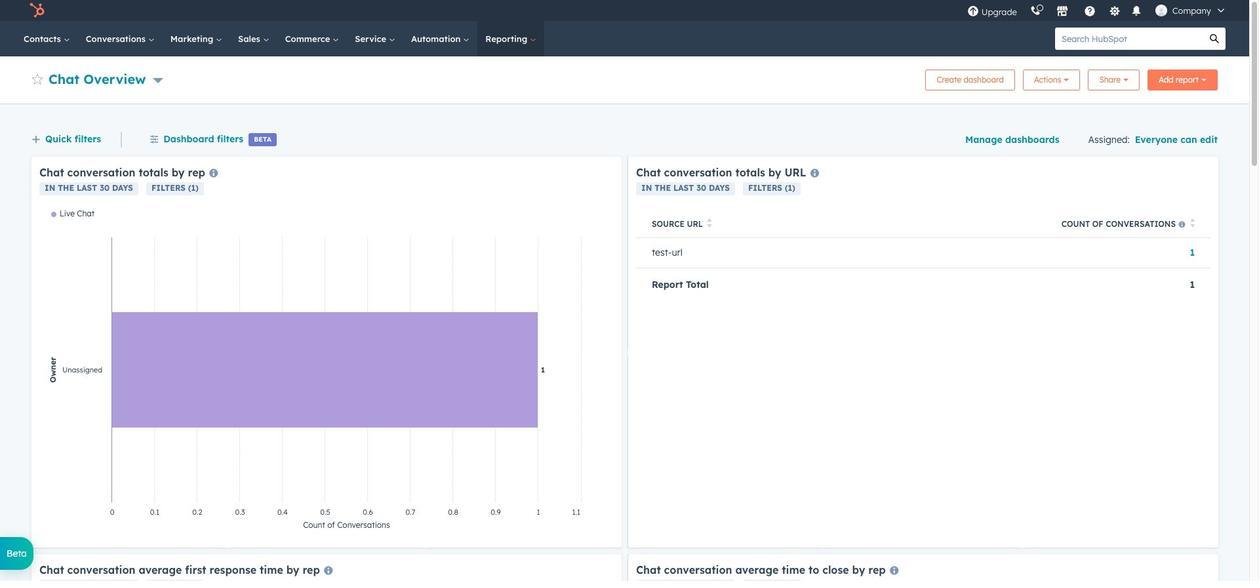 Task type: describe. For each thing, give the bounding box(es) containing it.
press to sort. image
[[707, 219, 712, 228]]

1 press to sort. element from the left
[[707, 219, 712, 230]]

chat conversation totals by url element
[[628, 157, 1219, 548]]

interactive chart image
[[39, 209, 614, 540]]

Search HubSpot search field
[[1055, 28, 1204, 50]]

marketplaces image
[[1057, 6, 1068, 18]]

2 press to sort. element from the left
[[1190, 219, 1195, 230]]



Task type: vqa. For each thing, say whether or not it's contained in the screenshot.
"Want to see your tasks on your Google or Outlook calendar?"
no



Task type: locate. For each thing, give the bounding box(es) containing it.
chat conversation average first response time by rep element
[[31, 554, 622, 581]]

press to sort. element
[[707, 219, 712, 230], [1190, 219, 1195, 230]]

1 horizontal spatial press to sort. element
[[1190, 219, 1195, 230]]

chat conversation average time to close by rep element
[[628, 554, 1219, 581]]

menu
[[961, 0, 1234, 21]]

0 horizontal spatial press to sort. element
[[707, 219, 712, 230]]

chat conversation totals by rep element
[[31, 157, 622, 548]]

banner
[[31, 66, 1218, 91]]

press to sort. image
[[1190, 219, 1195, 228]]

jacob simon image
[[1156, 5, 1168, 16]]

toggle series visibility region
[[51, 209, 95, 218]]



